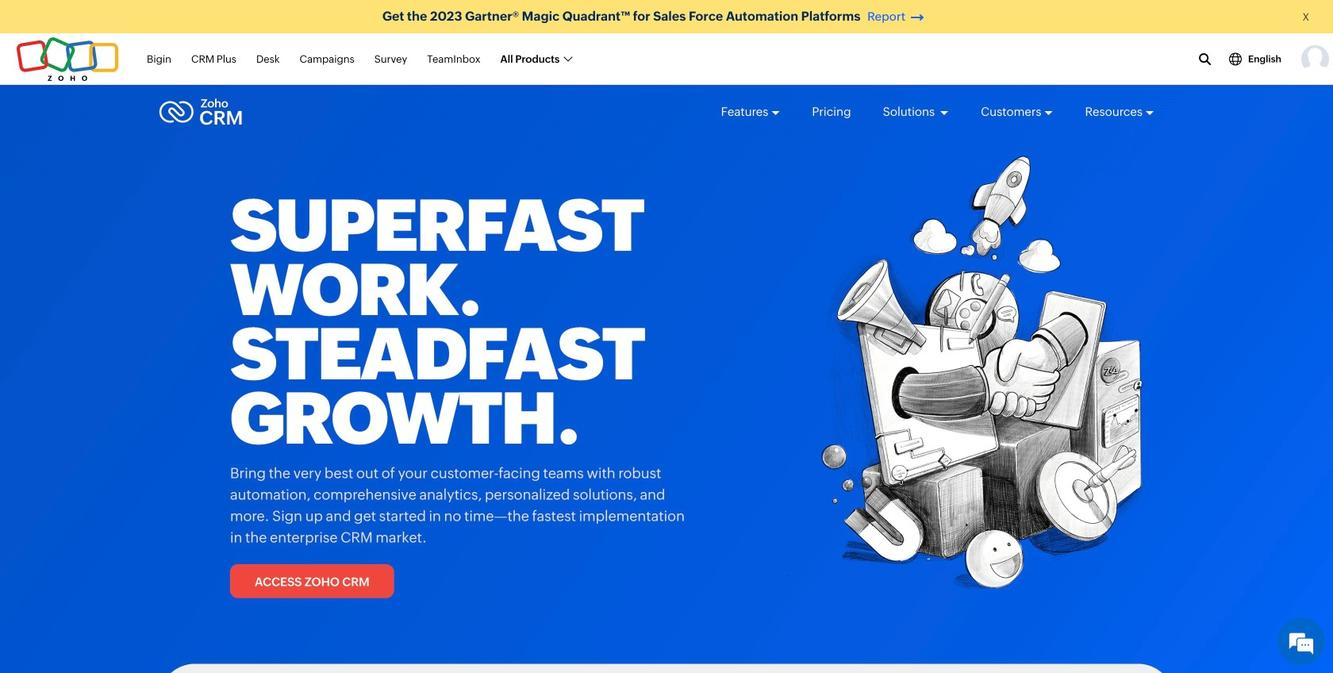 Task type: describe. For each thing, give the bounding box(es) containing it.
zoho crm logo image
[[159, 94, 243, 129]]



Task type: locate. For each thing, give the bounding box(es) containing it.
greg robinson image
[[1302, 45, 1330, 73]]

crm home banner image
[[786, 156, 1147, 610]]



Task type: vqa. For each thing, say whether or not it's contained in the screenshot.
Greg Robinson image at the right top of the page
yes



